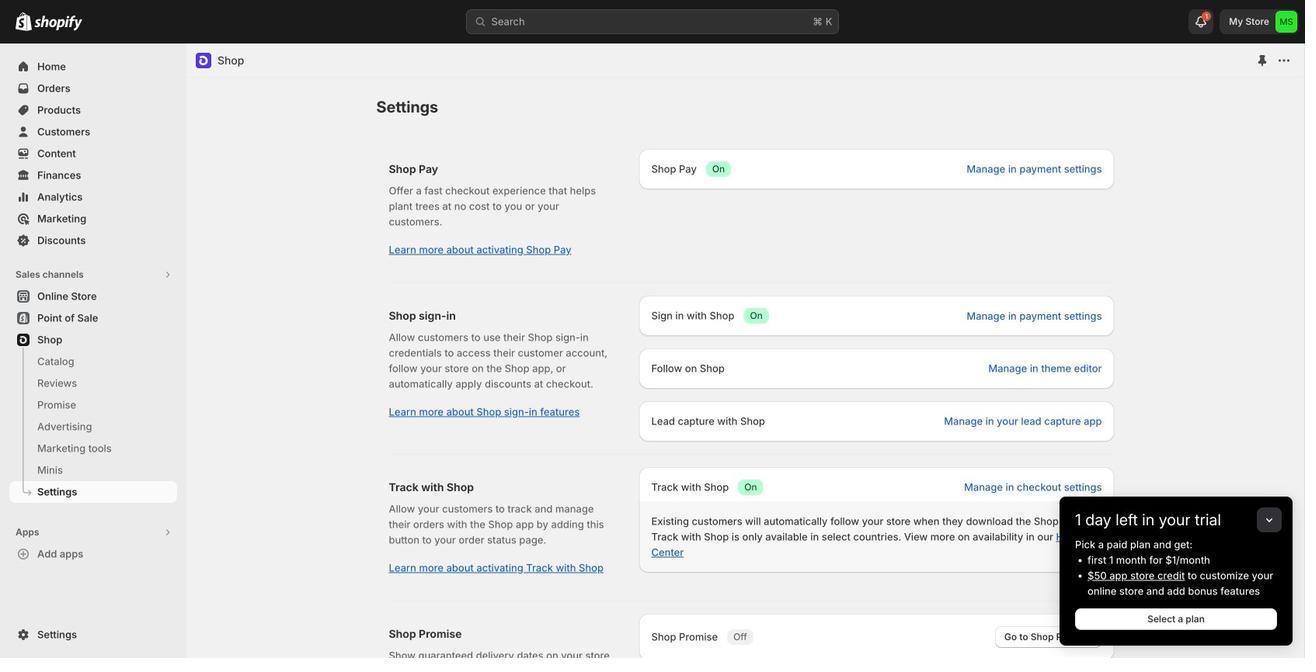 Task type: vqa. For each thing, say whether or not it's contained in the screenshot.
Sales Channels
no



Task type: describe. For each thing, give the bounding box(es) containing it.
shopify image
[[16, 12, 32, 31]]

my store image
[[1276, 11, 1297, 33]]

shopify image
[[34, 15, 82, 31]]



Task type: locate. For each thing, give the bounding box(es) containing it.
icon for shop image
[[196, 53, 211, 68]]

fullscreen dialog
[[186, 44, 1304, 659]]



